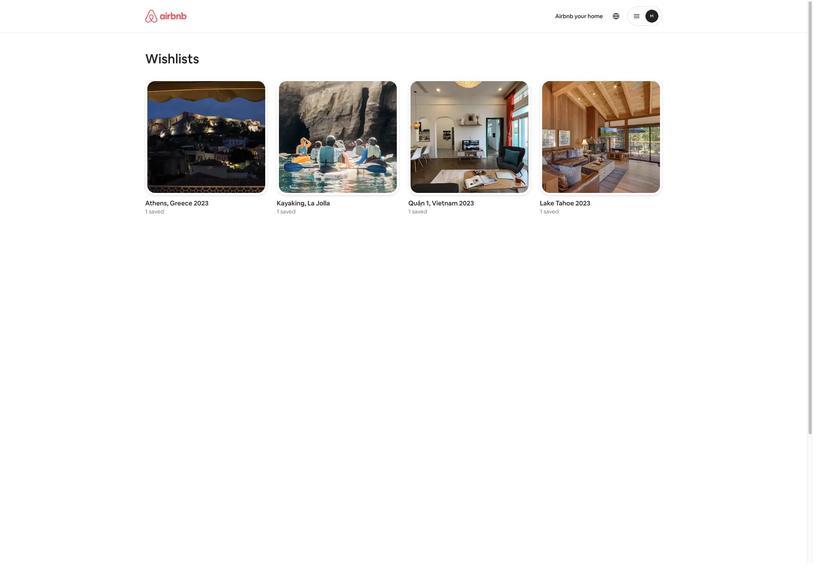 Task type: locate. For each thing, give the bounding box(es) containing it.
2023 inside lake tahoe 2023 1 saved
[[576, 199, 591, 208]]

3 2023 from the left
[[576, 199, 591, 208]]

1 inside kayaking, la jolla 1 saved
[[277, 208, 279, 216]]

2 horizontal spatial 2023
[[576, 199, 591, 208]]

2023
[[194, 199, 209, 208], [460, 199, 474, 208], [576, 199, 591, 208]]

2023 for athens, greece 2023
[[194, 199, 209, 208]]

2023 inside the quận 1, vietnam 2023 1 saved
[[460, 199, 474, 208]]

wishlists
[[145, 51, 199, 67]]

saved
[[149, 208, 164, 216], [281, 208, 296, 216], [412, 208, 428, 216], [544, 208, 559, 216]]

1 down quận
[[409, 208, 411, 216]]

2023 inside athens, greece 2023 1 saved
[[194, 199, 209, 208]]

2023 right vietnam
[[460, 199, 474, 208]]

0 horizontal spatial 2023
[[194, 199, 209, 208]]

3 saved from the left
[[412, 208, 428, 216]]

1 saved from the left
[[149, 208, 164, 216]]

saved down lake
[[544, 208, 559, 216]]

la
[[308, 199, 315, 208]]

1 1 from the left
[[145, 208, 148, 216]]

saved inside athens, greece 2023 1 saved
[[149, 208, 164, 216]]

2023 right tahoe at the right
[[576, 199, 591, 208]]

2 2023 from the left
[[460, 199, 474, 208]]

vietnam
[[432, 199, 458, 208]]

airbnb
[[556, 13, 574, 20]]

1 inside the quận 1, vietnam 2023 1 saved
[[409, 208, 411, 216]]

saved inside the quận 1, vietnam 2023 1 saved
[[412, 208, 428, 216]]

1 for kayaking, la jolla
[[277, 208, 279, 216]]

saved inside lake tahoe 2023 1 saved
[[544, 208, 559, 216]]

1
[[145, 208, 148, 216], [277, 208, 279, 216], [409, 208, 411, 216], [540, 208, 543, 216]]

home
[[588, 13, 603, 20]]

athens,
[[145, 199, 169, 208]]

lake tahoe 2023 1 saved
[[540, 199, 591, 216]]

1 horizontal spatial 2023
[[460, 199, 474, 208]]

saved down "athens,"
[[149, 208, 164, 216]]

1 2023 from the left
[[194, 199, 209, 208]]

greece
[[170, 199, 192, 208]]

2 1 from the left
[[277, 208, 279, 216]]

airbnb your home
[[556, 13, 603, 20]]

3 1 from the left
[[409, 208, 411, 216]]

2 saved from the left
[[281, 208, 296, 216]]

saved inside kayaking, la jolla 1 saved
[[281, 208, 296, 216]]

quận 1, vietnam 2023 1 saved
[[409, 199, 474, 216]]

saved down kayaking,
[[281, 208, 296, 216]]

4 1 from the left
[[540, 208, 543, 216]]

2023 right greece
[[194, 199, 209, 208]]

saved down quận
[[412, 208, 428, 216]]

1 down kayaking,
[[277, 208, 279, 216]]

1 down lake
[[540, 208, 543, 216]]

1 inside athens, greece 2023 1 saved
[[145, 208, 148, 216]]

1 down "athens,"
[[145, 208, 148, 216]]

1 inside lake tahoe 2023 1 saved
[[540, 208, 543, 216]]

your
[[575, 13, 587, 20]]

4 saved from the left
[[544, 208, 559, 216]]



Task type: describe. For each thing, give the bounding box(es) containing it.
kayaking, la jolla 1 saved
[[277, 199, 330, 216]]

1,
[[426, 199, 431, 208]]

1 for lake tahoe 2023
[[540, 208, 543, 216]]

kayaking,
[[277, 199, 306, 208]]

athens, greece 2023 1 saved
[[145, 199, 209, 216]]

quận
[[409, 199, 425, 208]]

profile element
[[414, 0, 662, 32]]

1 for athens, greece 2023
[[145, 208, 148, 216]]

tahoe
[[556, 199, 575, 208]]

jolla
[[316, 199, 330, 208]]

lake
[[540, 199, 555, 208]]

2023 for lake tahoe 2023
[[576, 199, 591, 208]]

airbnb your home link
[[551, 8, 608, 25]]

saved for athens, greece 2023
[[149, 208, 164, 216]]

saved for kayaking, la jolla
[[281, 208, 296, 216]]

saved for lake tahoe 2023
[[544, 208, 559, 216]]



